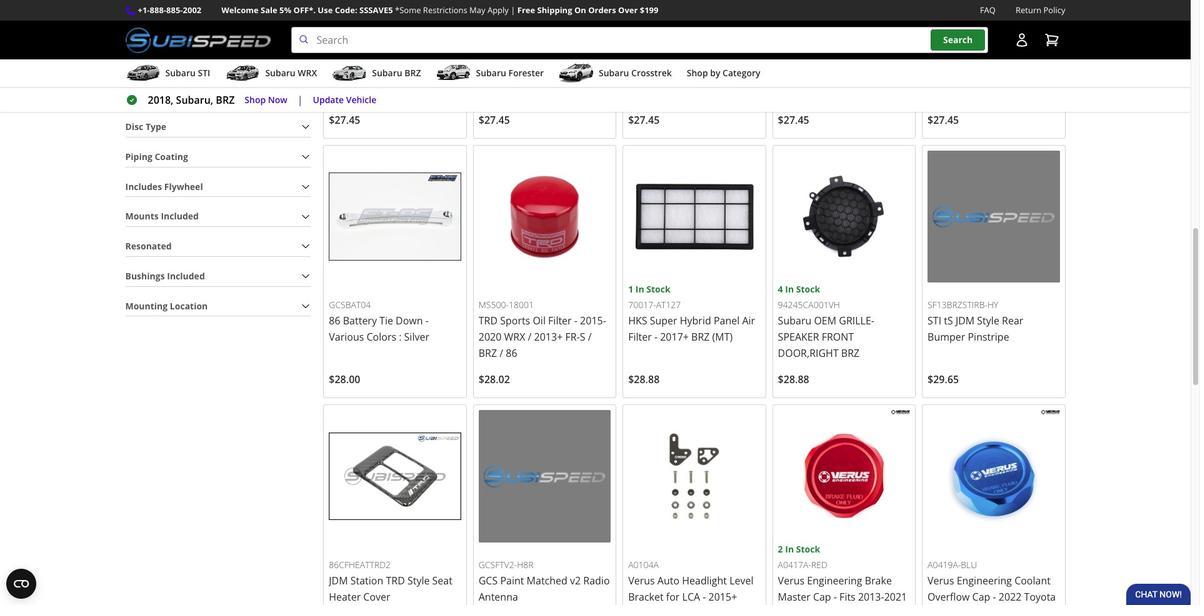 Task type: describe. For each thing, give the bounding box(es) containing it.
hks super hybrid panel air filter - 2017+ brz (mt) image
[[629, 151, 761, 283]]

subaru inside 4 in stock 94245ca001vh subaru oem grille- speaker front door,right brz
[[778, 314, 812, 328]]

open widget image
[[6, 569, 36, 599]]

gcs paint matched v2 radio antenna image
[[479, 410, 611, 543]]

subaru crosstrek
[[599, 67, 672, 79]]

$28.88 for subaru oem grille- speaker front door,right brz
[[778, 373, 810, 387]]

(mint)
[[778, 71, 805, 84]]

brz inside ms500-18001 trd sports oil filter - 2015- 2020 wrx / 2013+ fr-s / brz / 86
[[479, 347, 497, 360]]

brz inside 4 in stock 94245ca001vh subaru oem grille- speaker front door,right brz
[[842, 347, 860, 360]]

update vehicle button
[[313, 93, 377, 107]]

scion inside sticker fab sti ts jdm style rear bumper pinstripe (mint) - 2013-2021 scion fr- s / subaru brz / toyota 86
[[865, 71, 890, 84]]

battery
[[343, 314, 377, 328]]

subaru inside subaru sti dropdown button
[[165, 67, 196, 79]]

gcsbat04 86 battery tie down - various colors : silver
[[329, 299, 430, 344]]

sti inside sticker fab sti ts jdm style rear bumper pinstripe (mint) - 2013-2021 scion fr- s / subaru brz / toyota 86
[[832, 38, 846, 52]]

welcome sale 5% off*. use code: sssave5
[[222, 4, 393, 16]]

stock for subaru
[[797, 283, 821, 295]]

86 inside "2 in stock sf13brzstirb-wh sticker fab sti ts jdm style rear bumper pinstripe (white) - 2013-2021 scion fr-s / subaru brz / toyota 86"
[[479, 103, 490, 117]]

scion inside "2 in stock sf13brzstirb-wh sticker fab sti ts jdm style rear bumper pinstripe (white) - 2013-2021 scion fr-s / subaru brz / toyota 86"
[[572, 71, 597, 84]]

grille-
[[839, 314, 875, 328]]

ms500-18001 trd sports oil filter - 2015- 2020 wrx / 2013+ fr-s / brz / 86
[[479, 299, 606, 360]]

1 vertical spatial |
[[298, 93, 303, 107]]

2020
[[479, 330, 502, 344]]

mounting location button
[[125, 297, 311, 316]]

filter inside 1 in stock 70017-at127 hks super hybrid panel air filter - 2017+ brz (mt)
[[629, 330, 652, 344]]

sports
[[500, 314, 530, 328]]

86 battery tie down - various colors : silver image
[[329, 151, 461, 283]]

restrictions
[[423, 4, 468, 16]]

bumper down sf13brzstirb-hy
[[928, 330, 966, 344]]

subaru inside subaru wrx dropdown button
[[265, 67, 296, 79]]

ts inside 2 in stock sf13brzstirb-yl sti ts jdm style rear bumper pinstripe
[[346, 38, 355, 52]]

apply
[[488, 4, 509, 16]]

sti ts jdm style rear bumper pinstripe image for sf13brzstirb-yl
[[329, 0, 461, 7]]

*some
[[395, 4, 421, 16]]

search button
[[931, 30, 986, 51]]

- inside gcsbat04 86 battery tie down - various colors : silver
[[426, 314, 429, 328]]

86cfheattrd2 jdm station trd style seat heater cover
[[329, 559, 453, 604]]

fits
[[840, 590, 856, 604]]

rear inside sticker fab sti ts jdm style rear bumper pinstripe (mint) - 2013-2021 scion fr- s / subaru brz / toyota 86
[[778, 54, 800, 68]]

sti ts jdm style rear bumper pinstripe image for sf13brzstirb-gd
[[928, 0, 1060, 7]]

oil
[[533, 314, 546, 328]]

a subaru crosstrek thumbnail image image
[[559, 64, 594, 83]]

stock for yl
[[347, 7, 371, 19]]

in for red
[[786, 543, 794, 555]]

orders
[[589, 4, 616, 16]]

search input field
[[291, 27, 988, 53]]

may
[[470, 4, 486, 16]]

subaru oem grille-speaker front door,right brz image
[[778, 151, 911, 283]]

bushings
[[125, 270, 165, 282]]

mounts
[[125, 210, 159, 222]]

sti ts jdm style rear bumper pinstripe image for sf13brzstirb-bl
[[629, 0, 761, 7]]

oem
[[814, 314, 837, 328]]

ts inside sticker fab sti ts jdm style rear bumper pinstripe (mint) - 2013-2021 scion fr- s / subaru brz / toyota 86
[[848, 38, 857, 52]]

in for bl
[[636, 7, 645, 19]]

sti ts jdm style rear bumper pinstripe image for sf13brzstirb-hy
[[928, 151, 1060, 283]]

panel
[[714, 314, 740, 328]]

- inside a0419a-blu verus engineering coolant overflow cap - 2022 toyot
[[993, 590, 997, 604]]

subaru sti
[[165, 67, 210, 79]]

crosstrek
[[632, 67, 672, 79]]

s inside "2 in stock sf13brzstirb-wh sticker fab sti ts jdm style rear bumper pinstripe (white) - 2013-2021 scion fr-s / subaru brz / toyota 86"
[[493, 87, 499, 101]]

return policy
[[1016, 4, 1066, 16]]

$27.45 for 2 in stock sf13brzstirb-yl sti ts jdm style rear bumper pinstripe
[[329, 113, 360, 127]]

includes flywheel button
[[125, 177, 311, 197]]

free
[[518, 4, 535, 16]]

shop for shop by category
[[687, 67, 708, 79]]

sti inside 4 in stock sf13brzstirb-bl sti ts jdm style rear bumper pinstripe
[[629, 38, 642, 52]]

yl
[[389, 23, 398, 35]]

$29.65
[[928, 373, 959, 387]]

pinstripe down hy
[[968, 330, 1010, 344]]

subaru inside sticker fab sti ts jdm style rear bumper pinstripe (mint) - 2013-2021 scion fr- s / subaru brz / toyota 86
[[793, 87, 826, 101]]

- inside "2 in stock sf13brzstirb-wh sticker fab sti ts jdm style rear bumper pinstripe (white) - 2013-2021 scion fr-s / subaru brz / toyota 86"
[[514, 71, 518, 84]]

now
[[268, 94, 288, 106]]

button image
[[1015, 33, 1030, 48]]

hks
[[629, 314, 648, 328]]

subaru inside subaru brz dropdown button
[[372, 67, 402, 79]]

code:
[[335, 4, 357, 16]]

red
[[812, 559, 828, 571]]

subaru inside subaru forester dropdown button
[[476, 67, 506, 79]]

h8r
[[517, 559, 534, 571]]

in for at127
[[636, 283, 645, 295]]

2013- inside sticker fab sti ts jdm style rear bumper pinstripe (mint) - 2013-2021 scion fr- s / subaru brz / toyota 86
[[814, 71, 840, 84]]

style inside 4 in stock sf13brzstirb-bl sti ts jdm style rear bumper pinstripe
[[678, 38, 700, 52]]

jdm inside sticker fab sti ts jdm style rear bumper pinstripe (mint) - 2013-2021 scion fr- s / subaru brz / toyota 86
[[860, 38, 879, 52]]

shipping
[[538, 4, 573, 16]]

bumper inside 2 in stock sf13brzstirb-yl sti ts jdm style rear bumper pinstripe
[[329, 54, 367, 68]]

- inside 2 in stock a0417a-red verus engineering brake master cap - fits 2013-202
[[834, 590, 837, 604]]

5 $27.45 from the left
[[928, 113, 959, 127]]

hy
[[988, 299, 999, 311]]

sf13brzstirb-gd
[[928, 23, 1001, 35]]

- inside 1 in stock 70017-at127 hks super hybrid panel air filter - 2017+ brz (mt)
[[655, 330, 658, 344]]

wrx inside dropdown button
[[298, 67, 317, 79]]

type
[[146, 121, 166, 133]]

subaru forester button
[[436, 62, 544, 87]]

2002
[[183, 4, 202, 16]]

disc
[[125, 121, 143, 133]]

$27.45 for 4 in stock sf13brzstirb-bl sti ts jdm style rear bumper pinstripe
[[629, 113, 660, 127]]

style inside "2 in stock sf13brzstirb-wh sticker fab sti ts jdm style rear bumper pinstripe (white) - 2013-2021 scion fr-s / subaru brz / toyota 86"
[[584, 38, 606, 52]]

1 horizontal spatial |
[[511, 4, 516, 16]]

included for mounts included
[[161, 210, 199, 222]]

return
[[1016, 4, 1042, 16]]

subaru,
[[176, 93, 213, 107]]

a subaru brz thumbnail image image
[[332, 64, 367, 83]]

wh
[[539, 23, 553, 35]]

verus engineering coolant overflow cap - 2022 toyota gr86/subaru brz image
[[928, 410, 1060, 543]]

coolant
[[1015, 574, 1051, 588]]

bumper inside sticker fab sti ts jdm style rear bumper pinstripe (mint) - 2013-2021 scion fr- s / subaru brz / toyota 86
[[802, 54, 840, 68]]

jdm inside "2 in stock sf13brzstirb-wh sticker fab sti ts jdm style rear bumper pinstripe (white) - 2013-2021 scion fr-s / subaru brz / toyota 86"
[[562, 38, 581, 52]]

fr- inside ms500-18001 trd sports oil filter - 2015- 2020 wrx / 2013+ fr-s / brz / 86
[[566, 330, 580, 344]]

included for bushings included
[[167, 270, 205, 282]]

filter inside ms500-18001 trd sports oil filter - 2015- 2020 wrx / 2013+ fr-s / brz / 86
[[548, 314, 572, 328]]

subaru brz button
[[332, 62, 421, 87]]

use
[[318, 4, 333, 16]]

pinstripe inside sticker fab sti ts jdm style rear bumper pinstripe (mint) - 2013-2021 scion fr- s / subaru brz / toyota 86
[[843, 54, 884, 68]]

location
[[170, 300, 208, 312]]

shop now link
[[245, 93, 288, 107]]

faq link
[[981, 4, 996, 17]]

subaru inside subaru crosstrek dropdown button
[[599, 67, 629, 79]]

antenna
[[479, 590, 518, 604]]

4 for subaru oem grille- speaker front door,right brz
[[778, 283, 783, 295]]

seat
[[432, 574, 453, 588]]

brz inside dropdown button
[[405, 67, 421, 79]]

style inside "86cfheattrd2 jdm station trd style seat heater cover"
[[408, 574, 430, 588]]

in for wh
[[486, 7, 495, 19]]

tie
[[380, 314, 393, 328]]

piping
[[125, 151, 152, 162]]

a0419a-blu verus engineering coolant overflow cap - 2022 toyot
[[928, 559, 1056, 605]]

pinstripe inside 2 in stock sf13brzstirb-yl sti ts jdm style rear bumper pinstripe
[[369, 54, 411, 68]]

2 for verus
[[778, 543, 783, 555]]

level
[[730, 574, 754, 588]]

2021 inside "2 in stock sf13brzstirb-wh sticker fab sti ts jdm style rear bumper pinstripe (white) - 2013-2021 scion fr-s / subaru brz / toyota 86"
[[546, 71, 569, 84]]

paint
[[501, 574, 524, 588]]

cover
[[364, 590, 391, 604]]

gcsftv2-
[[479, 559, 517, 571]]

rear inside 4 in stock sf13brzstirb-bl sti ts jdm style rear bumper pinstripe
[[703, 38, 724, 52]]

style inside sticker fab sti ts jdm style rear bumper pinstripe (mint) - 2013-2021 scion fr- s / subaru brz / toyota 86
[[881, 38, 904, 52]]

sf13brzstirb-hy
[[928, 299, 999, 311]]

ts down sf13brzstirb-hy
[[944, 314, 954, 328]]

verus auto headlight level bracket for lca - 2015+ wrx / 2015+ sti / 2013+ fr-s / brz / 86 image
[[629, 410, 761, 543]]

fab inside sticker fab sti ts jdm style rear bumper pinstripe (mint) - 2013-2021 scion fr- s / subaru brz / toyota 86
[[812, 38, 829, 52]]

brake
[[865, 574, 892, 588]]

various
[[329, 330, 364, 344]]

shop by category
[[687, 67, 761, 79]]

brz inside "2 in stock sf13brzstirb-wh sticker fab sti ts jdm style rear bumper pinstripe (white) - 2013-2021 scion fr-s / subaru brz / toyota 86"
[[544, 87, 562, 101]]

engineering inside 2 in stock a0417a-red verus engineering brake master cap - fits 2013-202
[[808, 574, 863, 588]]

trd inside ms500-18001 trd sports oil filter - 2015- 2020 wrx / 2013+ fr-s / brz / 86
[[479, 314, 498, 328]]

2017+
[[660, 330, 689, 344]]

2 for sti
[[329, 7, 334, 19]]

hybrid
[[680, 314, 711, 328]]

trd inside "86cfheattrd2 jdm station trd style seat heater cover"
[[386, 574, 405, 588]]

cap inside a0419a-blu verus engineering coolant overflow cap - 2022 toyot
[[973, 590, 991, 604]]

cap inside 2 in stock a0417a-red verus engineering brake master cap - fits 2013-202
[[814, 590, 832, 604]]

(mt)
[[713, 330, 733, 344]]

gcsbat04
[[329, 299, 371, 311]]

bracket
[[629, 590, 664, 604]]

front
[[822, 330, 854, 344]]

ts inside 4 in stock sf13brzstirb-bl sti ts jdm style rear bumper pinstripe
[[645, 38, 654, 52]]



Task type: vqa. For each thing, say whether or not it's contained in the screenshot.
Shipping on the top
yes



Task type: locate. For each thing, give the bounding box(es) containing it.
2 horizontal spatial verus
[[928, 574, 955, 588]]

0 vertical spatial filter
[[548, 314, 572, 328]]

- left 2022
[[993, 590, 997, 604]]

in right may
[[486, 7, 495, 19]]

stock inside 2 in stock sf13brzstirb-yl sti ts jdm style rear bumper pinstripe
[[347, 7, 371, 19]]

category
[[723, 67, 761, 79]]

a subaru wrx thumbnail image image
[[225, 64, 260, 83]]

2 vertical spatial fr-
[[566, 330, 580, 344]]

super
[[650, 314, 678, 328]]

1 scion from the left
[[572, 71, 597, 84]]

gd
[[988, 23, 1001, 35]]

sticker fab sti ts jdm style rear bumper pinstripe (white) - 2013-2021 scion fr-s / subaru brz / toyota 86 image
[[479, 0, 611, 7]]

brz inside sticker fab sti ts jdm style rear bumper pinstripe (mint) - 2013-2021 scion fr- s / subaru brz / toyota 86
[[829, 87, 847, 101]]

a subaru sti thumbnail image image
[[125, 64, 160, 83]]

2 inside 2 in stock sf13brzstirb-yl sti ts jdm style rear bumper pinstripe
[[329, 7, 334, 19]]

disc type
[[125, 121, 166, 133]]

verus down a0419a- on the right bottom of the page
[[928, 574, 955, 588]]

$28.88
[[629, 373, 660, 387], [778, 373, 810, 387]]

2 verus from the left
[[778, 574, 805, 588]]

sti up a subaru brz thumbnail image
[[329, 38, 343, 52]]

94245ca001vh
[[778, 299, 840, 311]]

subaru up vehicle
[[372, 67, 402, 79]]

engineering
[[808, 574, 863, 588], [957, 574, 1012, 588]]

in for subaru
[[786, 283, 794, 295]]

in up a0417a-
[[786, 543, 794, 555]]

toyota inside "2 in stock sf13brzstirb-wh sticker fab sti ts jdm style rear bumper pinstripe (white) - 2013-2021 scion fr-s / subaru brz / toyota 86"
[[571, 87, 603, 101]]

filter up 2013+
[[548, 314, 572, 328]]

2022
[[999, 590, 1022, 604]]

pinstripe down mn
[[843, 54, 884, 68]]

0 horizontal spatial 4
[[629, 7, 634, 19]]

| right now
[[298, 93, 303, 107]]

sti ts jdm style rear bumper pinstripe for $27.45
[[928, 38, 1024, 68]]

86 inside ms500-18001 trd sports oil filter - 2015- 2020 wrx / 2013+ fr-s / brz / 86
[[506, 347, 518, 360]]

2013- inside 2 in stock a0417a-red verus engineering brake master cap - fits 2013-202
[[859, 590, 885, 604]]

bumper inside "2 in stock sf13brzstirb-wh sticker fab sti ts jdm style rear bumper pinstripe (white) - 2013-2021 scion fr-s / subaru brz / toyota 86"
[[503, 54, 541, 68]]

rear inside "2 in stock sf13brzstirb-wh sticker fab sti ts jdm style rear bumper pinstripe (white) - 2013-2021 scion fr-s / subaru brz / toyota 86"
[[479, 54, 500, 68]]

2 horizontal spatial 2
[[778, 543, 783, 555]]

faq
[[981, 4, 996, 16]]

sf13brzstirb-
[[329, 23, 389, 35], [479, 23, 539, 35], [629, 23, 689, 35], [778, 23, 838, 35], [928, 23, 988, 35], [928, 299, 988, 311]]

subaru wrx
[[265, 67, 317, 79]]

a0417a-
[[778, 559, 812, 571]]

0 horizontal spatial filter
[[548, 314, 572, 328]]

sf13brzstirb- inside 4 in stock sf13brzstirb-bl sti ts jdm style rear bumper pinstripe
[[629, 23, 689, 35]]

mounts included button
[[125, 207, 311, 226]]

1 horizontal spatial shop
[[687, 67, 708, 79]]

jdm inside 4 in stock sf13brzstirb-bl sti ts jdm style rear bumper pinstripe
[[657, 38, 676, 52]]

stock for red
[[797, 543, 821, 555]]

1 in stock 70017-at127 hks super hybrid panel air filter - 2017+ brz (mt)
[[629, 283, 755, 344]]

in right the 1
[[636, 283, 645, 295]]

2 fab from the left
[[812, 38, 829, 52]]

$27.45 for 2 in stock sf13brzstirb-wh sticker fab sti ts jdm style rear bumper pinstripe (white) - 2013-2021 scion fr-s / subaru brz / toyota 86
[[479, 113, 510, 127]]

ts up crosstrek
[[645, 38, 654, 52]]

1 horizontal spatial sticker
[[778, 38, 810, 52]]

verus engineering brake master cap - fits 2013-2021 frs/brz/gt86, 2022 subaru brz/toyota gr86, and 2008-2021 subaru wrx/sti image
[[778, 410, 911, 543]]

forester
[[509, 67, 544, 79]]

1 vertical spatial trd
[[386, 574, 405, 588]]

s down "2015-"
[[580, 330, 586, 344]]

1 cap from the left
[[814, 590, 832, 604]]

trd up 2020
[[479, 314, 498, 328]]

sti ts jdm style rear bumper pinstripe down sf13brzstirb-hy
[[928, 314, 1024, 344]]

0 vertical spatial shop
[[687, 67, 708, 79]]

sticker inside "2 in stock sf13brzstirb-wh sticker fab sti ts jdm style rear bumper pinstripe (white) - 2013-2021 scion fr-s / subaru brz / toyota 86"
[[479, 38, 510, 52]]

wrx
[[298, 67, 317, 79], [504, 330, 526, 344]]

0 horizontal spatial 2013-
[[520, 71, 546, 84]]

86cfheattrd2
[[329, 559, 391, 571]]

coating
[[155, 151, 188, 162]]

0 horizontal spatial fab
[[513, 38, 530, 52]]

2 in stock a0417a-red verus engineering brake master cap - fits 2013-202
[[778, 543, 909, 605]]

2013+
[[534, 330, 563, 344]]

1 vertical spatial 4
[[778, 283, 783, 295]]

- right (mint)
[[808, 71, 811, 84]]

$199
[[640, 4, 659, 16]]

s inside sticker fab sti ts jdm style rear bumper pinstripe (mint) - 2013-2021 scion fr- s / subaru brz / toyota 86
[[778, 87, 784, 101]]

ts
[[549, 38, 560, 52]]

0 horizontal spatial cap
[[814, 590, 832, 604]]

+1-888-885-2002 link
[[138, 4, 202, 17]]

verus inside 2 in stock a0417a-red verus engineering brake master cap - fits 2013-202
[[778, 574, 805, 588]]

station
[[351, 574, 384, 588]]

flywheel
[[164, 180, 203, 192]]

shop left by
[[687, 67, 708, 79]]

sti inside subaru sti dropdown button
[[198, 67, 210, 79]]

stock right may
[[497, 7, 521, 19]]

in up search input "field"
[[636, 7, 645, 19]]

resonated button
[[125, 237, 311, 256]]

2018, subaru, brz
[[148, 93, 235, 107]]

wrx up update
[[298, 67, 317, 79]]

1 sticker from the left
[[479, 38, 510, 52]]

pinstripe inside 4 in stock sf13brzstirb-bl sti ts jdm style rear bumper pinstripe
[[669, 54, 710, 68]]

4 left $199
[[629, 7, 634, 19]]

update vehicle
[[313, 94, 377, 106]]

1 horizontal spatial fab
[[812, 38, 829, 52]]

ts up a subaru brz thumbnail image
[[346, 38, 355, 52]]

sti up subaru crosstrek
[[629, 38, 642, 52]]

1 horizontal spatial 2013-
[[814, 71, 840, 84]]

subaru down forester
[[508, 87, 541, 101]]

rear
[[404, 38, 425, 52], [703, 38, 724, 52], [1002, 38, 1024, 52], [479, 54, 500, 68], [778, 54, 800, 68], [1002, 314, 1024, 328]]

resonated
[[125, 240, 172, 252]]

stock for wh
[[497, 7, 521, 19]]

rear inside 2 in stock sf13brzstirb-yl sti ts jdm style rear bumper pinstripe
[[404, 38, 425, 52]]

verus inside a0104a verus auto headlight level bracket for lca - 2015
[[629, 574, 655, 588]]

jdm station trd style seat heater cover image
[[329, 410, 461, 543]]

2 horizontal spatial s
[[778, 87, 784, 101]]

2 horizontal spatial 2013-
[[859, 590, 885, 604]]

speaker
[[778, 330, 820, 344]]

mounting
[[125, 300, 168, 312]]

bumper up the update vehicle
[[329, 54, 367, 68]]

shop inside dropdown button
[[687, 67, 708, 79]]

4 in stock sf13brzstirb-bl sti ts jdm style rear bumper pinstripe
[[629, 7, 724, 68]]

sticker down 'sf13brzstirb-mn'
[[778, 38, 810, 52]]

1 horizontal spatial wrx
[[504, 330, 526, 344]]

stock up 94245ca001vh on the right of page
[[797, 283, 821, 295]]

1 vertical spatial filter
[[629, 330, 652, 344]]

2021 right forester
[[546, 71, 569, 84]]

- right lca at the right
[[703, 590, 706, 604]]

bumper down search button
[[928, 54, 966, 68]]

subaru inside "2 in stock sf13brzstirb-wh sticker fab sti ts jdm style rear bumper pinstripe (white) - 2013-2021 scion fr-s / subaru brz / toyota 86"
[[508, 87, 541, 101]]

1 engineering from the left
[[808, 574, 863, 588]]

jdm inside 2 in stock sf13brzstirb-yl sti ts jdm style rear bumper pinstripe
[[357, 38, 376, 52]]

86 inside gcsbat04 86 battery tie down - various colors : silver
[[329, 314, 341, 328]]

sale
[[261, 4, 277, 16]]

1 vertical spatial included
[[167, 270, 205, 282]]

sssave5
[[360, 4, 393, 16]]

pinstripe down gd
[[968, 54, 1010, 68]]

pinstripe inside "2 in stock sf13brzstirb-wh sticker fab sti ts jdm style rear bumper pinstripe (white) - 2013-2021 scion fr-s / subaru brz / toyota 86"
[[543, 54, 585, 68]]

0 horizontal spatial wrx
[[298, 67, 317, 79]]

pinstripe left by
[[669, 54, 710, 68]]

silver
[[404, 330, 430, 344]]

wrx down sports
[[504, 330, 526, 344]]

bumper inside 4 in stock sf13brzstirb-bl sti ts jdm style rear bumper pinstripe
[[629, 54, 666, 68]]

stock for bl
[[647, 7, 671, 19]]

subaru down (mint)
[[793, 87, 826, 101]]

2 $28.88 from the left
[[778, 373, 810, 387]]

sti down mn
[[832, 38, 846, 52]]

sti left search
[[928, 38, 942, 52]]

stock inside 4 in stock sf13brzstirb-bl sti ts jdm style rear bumper pinstripe
[[647, 7, 671, 19]]

1 horizontal spatial filter
[[629, 330, 652, 344]]

0 horizontal spatial shop
[[245, 94, 266, 106]]

0 horizontal spatial verus
[[629, 574, 655, 588]]

sti up the subaru,
[[198, 67, 210, 79]]

- inside a0104a verus auto headlight level bracket for lca - 2015
[[703, 590, 706, 604]]

subaru up now
[[265, 67, 296, 79]]

stock inside 2 in stock a0417a-red verus engineering brake master cap - fits 2013-202
[[797, 543, 821, 555]]

a0104a verus auto headlight level bracket for lca - 2015
[[629, 559, 758, 605]]

0 horizontal spatial 2021
[[546, 71, 569, 84]]

sti inside "2 in stock sf13brzstirb-wh sticker fab sti ts jdm style rear bumper pinstripe (white) - 2013-2021 scion fr-s / subaru brz / toyota 86"
[[532, 38, 546, 52]]

sti ts jdm style rear bumper pinstripe for $29.65
[[928, 314, 1024, 344]]

sti ts jdm style rear bumper pinstripe image
[[329, 0, 461, 7], [629, 0, 761, 7], [928, 0, 1060, 7], [928, 151, 1060, 283]]

1 horizontal spatial $28.88
[[778, 373, 810, 387]]

1 horizontal spatial s
[[580, 330, 586, 344]]

1 fab from the left
[[513, 38, 530, 52]]

2 sticker from the left
[[778, 38, 810, 52]]

1 $28.88 from the left
[[629, 373, 660, 387]]

stock inside 1 in stock 70017-at127 hks super hybrid panel air filter - 2017+ brz (mt)
[[647, 283, 671, 295]]

0 vertical spatial |
[[511, 4, 516, 16]]

cap left 2022
[[973, 590, 991, 604]]

2013- down brake on the bottom of page
[[859, 590, 885, 604]]

- inside ms500-18001 trd sports oil filter - 2015- 2020 wrx / 2013+ fr-s / brz / 86
[[575, 314, 578, 328]]

0 horizontal spatial sticker
[[479, 38, 510, 52]]

1 horizontal spatial cap
[[973, 590, 991, 604]]

2
[[329, 7, 334, 19], [479, 7, 484, 19], [778, 543, 783, 555]]

sti left ts
[[532, 38, 546, 52]]

$28.00
[[329, 373, 360, 387]]

0 horizontal spatial |
[[298, 93, 303, 107]]

2018,
[[148, 93, 174, 107]]

return policy link
[[1016, 4, 1066, 17]]

trd sports oil filter - 2015-2020 wrx / 2013+ fr-s / brz / 86 image
[[479, 151, 611, 283]]

style
[[379, 38, 401, 52], [584, 38, 606, 52], [678, 38, 700, 52], [881, 38, 904, 52], [978, 38, 1000, 52], [978, 314, 1000, 328], [408, 574, 430, 588]]

2013- inside "2 in stock sf13brzstirb-wh sticker fab sti ts jdm style rear bumper pinstripe (white) - 2013-2021 scion fr-s / subaru brz / toyota 86"
[[520, 71, 546, 84]]

2021
[[546, 71, 569, 84], [840, 71, 863, 84]]

s inside ms500-18001 trd sports oil filter - 2015- 2020 wrx / 2013+ fr-s / brz / 86
[[580, 330, 586, 344]]

down
[[396, 314, 423, 328]]

subaru
[[165, 67, 196, 79], [265, 67, 296, 79], [372, 67, 402, 79], [476, 67, 506, 79], [599, 67, 629, 79], [508, 87, 541, 101], [793, 87, 826, 101], [778, 314, 812, 328]]

- left "2015-"
[[575, 314, 578, 328]]

3 $27.45 from the left
[[629, 113, 660, 127]]

sticker inside sticker fab sti ts jdm style rear bumper pinstripe (mint) - 2013-2021 scion fr- s / subaru brz / toyota 86
[[778, 38, 810, 52]]

+1-888-885-2002
[[138, 4, 202, 16]]

0 vertical spatial fr-
[[893, 71, 908, 84]]

a0419a-
[[928, 559, 961, 571]]

0 vertical spatial included
[[161, 210, 199, 222]]

- right down
[[426, 314, 429, 328]]

in inside 2 in stock sf13brzstirb-yl sti ts jdm style rear bumper pinstripe
[[336, 7, 345, 19]]

brz
[[405, 67, 421, 79], [544, 87, 562, 101], [829, 87, 847, 101], [216, 93, 235, 107], [692, 330, 710, 344], [479, 347, 497, 360], [842, 347, 860, 360]]

lca
[[683, 590, 700, 604]]

0 horizontal spatial 2
[[329, 7, 334, 19]]

stock
[[347, 7, 371, 19], [497, 7, 521, 19], [647, 7, 671, 19], [647, 283, 671, 295], [797, 283, 821, 295], [797, 543, 821, 555]]

in up 94245ca001vh on the right of page
[[786, 283, 794, 295]]

in inside 4 in stock 94245ca001vh subaru oem grille- speaker front door,right brz
[[786, 283, 794, 295]]

$28.02
[[479, 373, 510, 387]]

0 horizontal spatial trd
[[386, 574, 405, 588]]

a0104a
[[629, 559, 659, 571]]

in inside 1 in stock 70017-at127 hks super hybrid panel air filter - 2017+ brz (mt)
[[636, 283, 645, 295]]

gcs
[[479, 574, 498, 588]]

- right (white)
[[514, 71, 518, 84]]

mn
[[838, 23, 852, 35]]

subaru brz
[[372, 67, 421, 79]]

cap left fits
[[814, 590, 832, 604]]

0 horizontal spatial toyota
[[571, 87, 603, 101]]

trd up cover
[[386, 574, 405, 588]]

2 toyota from the left
[[856, 87, 888, 101]]

stock up at127
[[647, 283, 671, 295]]

in right use
[[336, 7, 345, 19]]

subaru up 2018, subaru, brz
[[165, 67, 196, 79]]

0 horizontal spatial engineering
[[808, 574, 863, 588]]

4 inside 4 in stock sf13brzstirb-bl sti ts jdm style rear bumper pinstripe
[[629, 7, 634, 19]]

2 up a0417a-
[[778, 543, 783, 555]]

| left free
[[511, 4, 516, 16]]

1 2021 from the left
[[546, 71, 569, 84]]

1 horizontal spatial 2021
[[840, 71, 863, 84]]

included up location
[[167, 270, 205, 282]]

2 $27.45 from the left
[[479, 113, 510, 127]]

brz inside 1 in stock 70017-at127 hks super hybrid panel air filter - 2017+ brz (mt)
[[692, 330, 710, 344]]

888-
[[150, 4, 166, 16]]

1 horizontal spatial 2
[[479, 7, 484, 19]]

1 horizontal spatial 4
[[778, 283, 783, 295]]

3 verus from the left
[[928, 574, 955, 588]]

4 for sti ts jdm style rear bumper pinstripe
[[629, 7, 634, 19]]

2 scion from the left
[[865, 71, 890, 84]]

2 inside "2 in stock sf13brzstirb-wh sticker fab sti ts jdm style rear bumper pinstripe (white) - 2013-2021 scion fr-s / subaru brz / toyota 86"
[[479, 7, 484, 19]]

1 horizontal spatial verus
[[778, 574, 805, 588]]

1 $27.45 from the left
[[329, 113, 360, 127]]

1 horizontal spatial fr-
[[566, 330, 580, 344]]

colors
[[367, 330, 397, 344]]

a subaru forester thumbnail image image
[[436, 64, 471, 83]]

subaru up speaker
[[778, 314, 812, 328]]

subaru sti button
[[125, 62, 210, 87]]

1
[[629, 283, 634, 295]]

2 inside 2 in stock a0417a-red verus engineering brake master cap - fits 2013-202
[[778, 543, 783, 555]]

engineering inside a0419a-blu verus engineering coolant overflow cap - 2022 toyot
[[957, 574, 1012, 588]]

mounts included
[[125, 210, 199, 222]]

$28.88 down hks
[[629, 373, 660, 387]]

verus inside a0419a-blu verus engineering coolant overflow cap - 2022 toyot
[[928, 574, 955, 588]]

4 up 94245ca001vh on the right of page
[[778, 283, 783, 295]]

stock for at127
[[647, 283, 671, 295]]

86 inside sticker fab sti ts jdm style rear bumper pinstripe (mint) - 2013-2021 scion fr- s / subaru brz / toyota 86
[[890, 87, 902, 101]]

sticker up subaru forester dropdown button at the left top of page
[[479, 38, 510, 52]]

fab up forester
[[513, 38, 530, 52]]

2 left code:
[[329, 7, 334, 19]]

pinstripe down yl
[[369, 54, 411, 68]]

2013- right (mint)
[[814, 71, 840, 84]]

fab down 'sf13brzstirb-mn'
[[812, 38, 829, 52]]

shop left now
[[245, 94, 266, 106]]

subaru left forester
[[476, 67, 506, 79]]

- down the super at the right bottom of page
[[655, 330, 658, 344]]

2 for sticker
[[479, 7, 484, 19]]

sti down sf13brzstirb-hy
[[928, 314, 942, 328]]

2 engineering from the left
[[957, 574, 1012, 588]]

verus down a0417a-
[[778, 574, 805, 588]]

0 vertical spatial trd
[[479, 314, 498, 328]]

bumper up (white)
[[503, 54, 541, 68]]

subispeed logo image
[[125, 27, 271, 53]]

pinstripe down ts
[[543, 54, 585, 68]]

v2
[[570, 574, 581, 588]]

door,right
[[778, 347, 839, 360]]

1 vertical spatial sti ts jdm style rear bumper pinstripe
[[928, 314, 1024, 344]]

2021 down mn
[[840, 71, 863, 84]]

1 horizontal spatial engineering
[[957, 574, 1012, 588]]

filter down hks
[[629, 330, 652, 344]]

0 horizontal spatial scion
[[572, 71, 597, 84]]

4 inside 4 in stock 94245ca001vh subaru oem grille- speaker front door,right brz
[[778, 283, 783, 295]]

stock right over
[[647, 7, 671, 19]]

sticker fab sti ts jdm style rear bumper pinstripe (mint) - 2013-2021 scion fr- s / subaru brz / toyota 86
[[778, 38, 908, 101]]

0 horizontal spatial $28.88
[[629, 373, 660, 387]]

$28.88 for hks super hybrid panel air filter - 2017+ brz (mt)
[[629, 373, 660, 387]]

jdm inside "86cfheattrd2 jdm station trd style seat heater cover"
[[329, 574, 348, 588]]

4 $27.45 from the left
[[778, 113, 810, 127]]

2 in stock sf13brzstirb-wh sticker fab sti ts jdm style rear bumper pinstripe (white) - 2013-2021 scion fr-s / subaru brz / toyota 86
[[479, 7, 606, 117]]

- left fits
[[834, 590, 837, 604]]

in inside 4 in stock sf13brzstirb-bl sti ts jdm style rear bumper pinstripe
[[636, 7, 645, 19]]

2 cap from the left
[[973, 590, 991, 604]]

fr- inside "2 in stock sf13brzstirb-wh sticker fab sti ts jdm style rear bumper pinstripe (white) - 2013-2021 scion fr-s / subaru brz / toyota 86"
[[479, 87, 493, 101]]

2013- right (white)
[[520, 71, 546, 84]]

0 vertical spatial 4
[[629, 7, 634, 19]]

ts down mn
[[848, 38, 857, 52]]

2021 inside sticker fab sti ts jdm style rear bumper pinstripe (mint) - 2013-2021 scion fr- s / subaru brz / toyota 86
[[840, 71, 863, 84]]

engineering down blu
[[957, 574, 1012, 588]]

vehicle
[[346, 94, 377, 106]]

0 horizontal spatial s
[[493, 87, 499, 101]]

sti inside 2 in stock sf13brzstirb-yl sti ts jdm style rear bumper pinstripe
[[329, 38, 343, 52]]

included down flywheel
[[161, 210, 199, 222]]

2 2021 from the left
[[840, 71, 863, 84]]

1 vertical spatial shop
[[245, 94, 266, 106]]

1 sti ts jdm style rear bumper pinstripe from the top
[[928, 38, 1024, 68]]

1 horizontal spatial trd
[[479, 314, 498, 328]]

1 vertical spatial fr-
[[479, 87, 493, 101]]

toyota inside sticker fab sti ts jdm style rear bumper pinstripe (mint) - 2013-2021 scion fr- s / subaru brz / toyota 86
[[856, 87, 888, 101]]

1 horizontal spatial scion
[[865, 71, 890, 84]]

stock up red
[[797, 543, 821, 555]]

1 horizontal spatial toyota
[[856, 87, 888, 101]]

shop for shop now
[[245, 94, 266, 106]]

sti ts jdm style rear bumper pinstripe down sf13brzstirb-gd
[[928, 38, 1024, 68]]

2 sti ts jdm style rear bumper pinstripe from the top
[[928, 314, 1024, 344]]

in for yl
[[336, 7, 345, 19]]

2 left apply
[[479, 7, 484, 19]]

2 horizontal spatial fr-
[[893, 71, 908, 84]]

sf13brzstirb- inside 2 in stock sf13brzstirb-yl sti ts jdm style rear bumper pinstripe
[[329, 23, 389, 35]]

0 vertical spatial sti ts jdm style rear bumper pinstripe
[[928, 38, 1024, 68]]

1 toyota from the left
[[571, 87, 603, 101]]

subaru left crosstrek
[[599, 67, 629, 79]]

gcsftv2-h8r
[[479, 559, 534, 571]]

in inside 2 in stock a0417a-red verus engineering brake master cap - fits 2013-202
[[786, 543, 794, 555]]

s down (white)
[[493, 87, 499, 101]]

engineering up fits
[[808, 574, 863, 588]]

sti ts jdm style rear bumper pinstripe
[[928, 38, 1024, 68], [928, 314, 1024, 344]]

1 verus from the left
[[629, 574, 655, 588]]

0 horizontal spatial fr-
[[479, 87, 493, 101]]

bl
[[689, 23, 699, 35]]

1 vertical spatial wrx
[[504, 330, 526, 344]]

verus down a0104a at the bottom of page
[[629, 574, 655, 588]]

blu
[[961, 559, 978, 571]]

heater
[[329, 590, 361, 604]]

0 vertical spatial wrx
[[298, 67, 317, 79]]

stock inside 4 in stock 94245ca001vh subaru oem grille- speaker front door,right brz
[[797, 283, 821, 295]]

2015-
[[580, 314, 606, 328]]

bumper down 'sf13brzstirb-mn'
[[802, 54, 840, 68]]

sf13brzstirb- inside "2 in stock sf13brzstirb-wh sticker fab sti ts jdm style rear bumper pinstripe (white) - 2013-2021 scion fr-s / subaru brz / toyota 86"
[[479, 23, 539, 35]]

ts down sf13brzstirb-gd
[[944, 38, 954, 52]]

fr- inside sticker fab sti ts jdm style rear bumper pinstripe (mint) - 2013-2021 scion fr- s / subaru brz / toyota 86
[[893, 71, 908, 84]]

wrx inside ms500-18001 trd sports oil filter - 2015- 2020 wrx / 2013+ fr-s / brz / 86
[[504, 330, 526, 344]]

policy
[[1044, 4, 1066, 16]]

bumper down search input "field"
[[629, 54, 666, 68]]

fab inside "2 in stock sf13brzstirb-wh sticker fab sti ts jdm style rear bumper pinstripe (white) - 2013-2021 scion fr-s / subaru brz / toyota 86"
[[513, 38, 530, 52]]

stock right use
[[347, 7, 371, 19]]

s down (mint)
[[778, 87, 784, 101]]

$28.88 down door,right
[[778, 373, 810, 387]]

stock inside "2 in stock sf13brzstirb-wh sticker fab sti ts jdm style rear bumper pinstripe (white) - 2013-2021 scion fr-s / subaru brz / toyota 86"
[[497, 7, 521, 19]]

70017-
[[629, 299, 656, 311]]

style inside 2 in stock sf13brzstirb-yl sti ts jdm style rear bumper pinstripe
[[379, 38, 401, 52]]

jdm
[[357, 38, 376, 52], [562, 38, 581, 52], [657, 38, 676, 52], [860, 38, 879, 52], [956, 38, 975, 52], [956, 314, 975, 328], [329, 574, 348, 588]]

- inside sticker fab sti ts jdm style rear bumper pinstripe (mint) - 2013-2021 scion fr- s / subaru brz / toyota 86
[[808, 71, 811, 84]]



